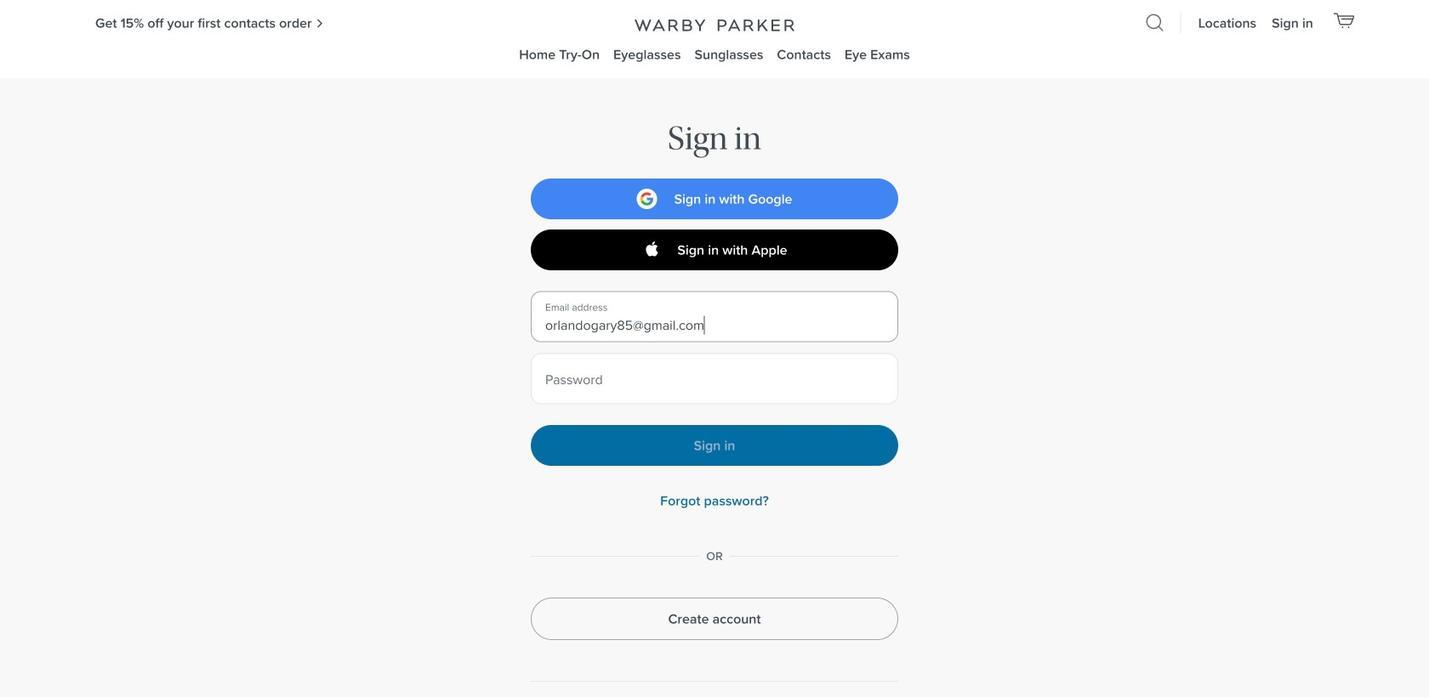 Task type: describe. For each thing, give the bounding box(es) containing it.
Email address email field
[[545, 316, 884, 335]]

navigation element
[[0, 0, 1430, 78]]

header search image
[[1147, 14, 1165, 32]]

cart image
[[1333, 12, 1355, 28]]



Task type: locate. For each thing, give the bounding box(es) containing it.
Password password field
[[544, 376, 845, 394]]

warby parker logo image
[[633, 19, 797, 32]]



